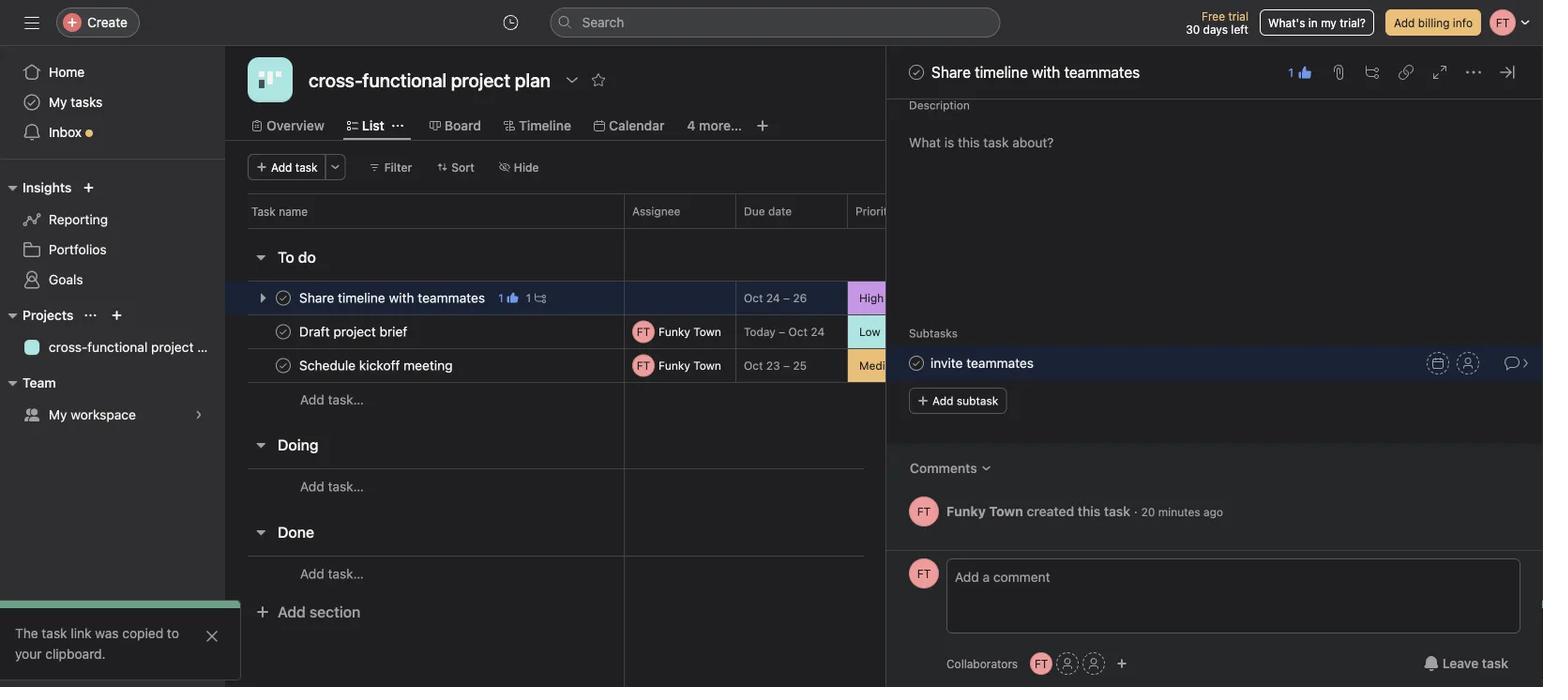 Task type: locate. For each thing, give the bounding box(es) containing it.
my left 'tasks'
[[49, 94, 67, 110]]

0 vertical spatial my
[[49, 94, 67, 110]]

collapse task list for this section image
[[253, 437, 268, 452], [253, 525, 268, 540]]

my inside global element
[[49, 94, 67, 110]]

0 vertical spatial add task… button
[[300, 389, 364, 410]]

add task… for add task… button within header to do tree grid
[[300, 392, 364, 407]]

completed image left the draft project brief text box
[[272, 321, 295, 343]]

2 collapse task list for this section image from the top
[[253, 525, 268, 540]]

task inside the task link was copied to your clipboard.
[[42, 626, 67, 641]]

portfolios
[[49, 242, 107, 257]]

share timeline with teammates
[[932, 63, 1141, 81]]

billing
[[1419, 16, 1450, 29]]

1 vertical spatial add task… button
[[300, 476, 364, 497]]

1 vertical spatial task…
[[328, 479, 364, 494]]

2 vertical spatial add task…
[[300, 566, 364, 581]]

0 vertical spatial funky town
[[659, 325, 722, 338]]

task left ·
[[1105, 503, 1131, 519]]

add a task to this section image right doing button
[[328, 437, 343, 452]]

row containing oct 24
[[225, 281, 1140, 315]]

completed image for completed checkbox inside the share timeline with teammates "cell"
[[272, 287, 295, 309]]

town left today
[[694, 325, 722, 338]]

0 vertical spatial town
[[694, 325, 722, 338]]

1 vertical spatial completed image
[[272, 287, 295, 309]]

3 task… from the top
[[328, 566, 364, 581]]

Draft project brief text field
[[296, 322, 413, 341]]

days
[[1204, 23, 1229, 36]]

oct up 25 on the right of the page
[[789, 325, 808, 338]]

hide button
[[491, 154, 548, 180]]

add task… button up doing button
[[300, 389, 364, 410]]

1 vertical spatial ft button
[[909, 558, 939, 588]]

completed image down completed option at the top
[[272, 354, 295, 377]]

add section button
[[248, 595, 368, 629]]

Completed checkbox
[[272, 321, 295, 343]]

add task… up section
[[300, 566, 364, 581]]

0 horizontal spatial 24
[[767, 291, 780, 305]]

trial
[[1229, 9, 1249, 23]]

2 task… from the top
[[328, 479, 364, 494]]

task… inside header to do tree grid
[[328, 392, 364, 407]]

completed image left share
[[906, 61, 928, 84]]

completed image down low dropdown button in the right of the page
[[906, 352, 928, 374]]

24 left the 26 at right top
[[767, 291, 780, 305]]

20
[[1142, 505, 1156, 518]]

Completed checkbox
[[906, 61, 928, 84], [272, 287, 295, 309], [906, 352, 928, 374], [272, 354, 295, 377]]

do
[[298, 248, 316, 266]]

0 vertical spatial add task…
[[300, 392, 364, 407]]

3 add task… from the top
[[300, 566, 364, 581]]

reporting
[[49, 212, 108, 227]]

– right today
[[779, 325, 786, 338]]

completed image inside draft project brief cell
[[272, 321, 295, 343]]

2 add task… row from the top
[[225, 468, 1140, 504]]

1 vertical spatial 24
[[811, 325, 825, 338]]

my down the team
[[49, 407, 67, 422]]

to
[[278, 248, 294, 266]]

town left 23
[[694, 359, 722, 372]]

task
[[295, 160, 318, 174], [1105, 503, 1131, 519], [42, 626, 67, 641], [1483, 656, 1509, 671]]

1 vertical spatial my
[[49, 407, 67, 422]]

task for leave task
[[1483, 656, 1509, 671]]

completed image inside main content
[[906, 352, 928, 374]]

completed checkbox right expand subtask list for the task share timeline with teammates icon
[[272, 287, 295, 309]]

task name
[[252, 205, 308, 218]]

board link
[[430, 115, 481, 136]]

add task… button for collapse task list for this section image for first the 'add task…' row from the bottom
[[300, 564, 364, 584]]

inbox
[[49, 124, 82, 140]]

team button
[[0, 372, 56, 394]]

26
[[793, 291, 807, 305]]

funky inside share timeline with teammates dialog
[[947, 503, 986, 519]]

add inside main content
[[933, 394, 954, 407]]

collapse task list for this section image left done
[[253, 525, 268, 540]]

date
[[769, 205, 792, 218]]

24
[[767, 291, 780, 305], [811, 325, 825, 338]]

1 horizontal spatial 24
[[811, 325, 825, 338]]

funky town left today
[[659, 325, 722, 338]]

1 vertical spatial add task…
[[300, 479, 364, 494]]

0 horizontal spatial completed image
[[272, 321, 295, 343]]

completed image
[[272, 321, 295, 343], [906, 352, 928, 374]]

my workspace link
[[11, 400, 214, 430]]

copied
[[122, 626, 163, 641]]

collapse task list for this section image for first the 'add task…' row from the bottom
[[253, 525, 268, 540]]

oct left 23
[[744, 359, 763, 372]]

3 add task… row from the top
[[225, 556, 1140, 591]]

add task… button
[[300, 389, 364, 410], [300, 476, 364, 497], [300, 564, 364, 584]]

– left 25 on the right of the page
[[784, 359, 790, 372]]

assignee
[[633, 205, 681, 218]]

my tasks link
[[11, 87, 214, 117]]

free
[[1202, 9, 1226, 23]]

add task
[[271, 160, 318, 174]]

Task Name text field
[[931, 353, 1034, 374]]

task… for add task… button within header to do tree grid
[[328, 392, 364, 407]]

1 add task… row from the top
[[225, 382, 1140, 417]]

town for today
[[694, 325, 722, 338]]

main content
[[887, 0, 1544, 550]]

in
[[1309, 16, 1318, 29]]

1 add task… from the top
[[300, 392, 364, 407]]

completed checkbox down completed option at the top
[[272, 354, 295, 377]]

–
[[784, 291, 790, 305], [779, 325, 786, 338], [784, 359, 790, 372]]

completed image for completed checkbox below low dropdown button in the right of the page
[[906, 352, 928, 374]]

row
[[225, 193, 1140, 228], [248, 227, 1117, 229], [225, 281, 1140, 315], [225, 314, 1140, 349], [225, 348, 1140, 383]]

completed image right expand subtask list for the task share timeline with teammates icon
[[272, 287, 295, 309]]

1 funky town from the top
[[659, 325, 722, 338]]

2 add task… from the top
[[300, 479, 364, 494]]

1 vertical spatial funky
[[659, 359, 691, 372]]

2 add task… button from the top
[[300, 476, 364, 497]]

new project or portfolio image
[[111, 310, 122, 321]]

1 add task… button from the top
[[300, 389, 364, 410]]

high
[[860, 291, 884, 305]]

project
[[151, 339, 194, 355]]

1 vertical spatial add task… row
[[225, 468, 1140, 504]]

2 vertical spatial funky
[[947, 503, 986, 519]]

None text field
[[304, 63, 556, 97]]

trial?
[[1340, 16, 1366, 29]]

0 vertical spatial add a task to this section image
[[326, 250, 341, 265]]

with
[[1032, 63, 1061, 81]]

Share timeline with teammates text field
[[296, 289, 491, 307]]

add
[[1395, 16, 1416, 29], [271, 160, 292, 174], [300, 392, 325, 407], [933, 394, 954, 407], [300, 479, 325, 494], [300, 566, 325, 581], [278, 603, 306, 621]]

ft button
[[909, 496, 939, 527], [909, 558, 939, 588], [1031, 652, 1053, 675]]

funky town left 23
[[659, 359, 722, 372]]

global element
[[0, 46, 225, 159]]

1 subtask image
[[535, 292, 546, 304]]

add task… inside header to do tree grid
[[300, 392, 364, 407]]

left
[[1232, 23, 1249, 36]]

1 horizontal spatial completed image
[[906, 352, 928, 374]]

add a task to this section image for to do
[[326, 250, 341, 265]]

home link
[[11, 57, 214, 87]]

task left more actions icon
[[295, 160, 318, 174]]

0 vertical spatial 24
[[767, 291, 780, 305]]

the
[[15, 626, 38, 641]]

medium button
[[848, 349, 959, 382]]

1 collapse task list for this section image from the top
[[253, 437, 268, 452]]

1 vertical spatial oct
[[789, 325, 808, 338]]

2 vertical spatial town
[[990, 503, 1024, 519]]

task for the task link was copied to your clipboard.
[[42, 626, 67, 641]]

add to starred image
[[591, 72, 606, 87]]

info
[[1454, 16, 1473, 29]]

main content containing comments
[[887, 0, 1544, 550]]

completed image
[[906, 61, 928, 84], [272, 287, 295, 309], [272, 354, 295, 377]]

add a task to this section image
[[326, 250, 341, 265], [328, 437, 343, 452]]

add task… button down doing button
[[300, 476, 364, 497]]

subtask
[[957, 394, 999, 407]]

2 vertical spatial –
[[784, 359, 790, 372]]

1 vertical spatial completed image
[[906, 352, 928, 374]]

list
[[362, 118, 385, 133]]

workspace
[[71, 407, 136, 422]]

completed checkbox inside share timeline with teammates "cell"
[[272, 287, 295, 309]]

leave task
[[1443, 656, 1509, 671]]

oct
[[744, 291, 763, 305], [789, 325, 808, 338], [744, 359, 763, 372]]

to
[[167, 626, 179, 641]]

add task… button up section
[[300, 564, 364, 584]]

task left 'link'
[[42, 626, 67, 641]]

completed image inside schedule kickoff meeting cell
[[272, 354, 295, 377]]

oct for oct 23 – 25
[[744, 359, 763, 372]]

doing button
[[278, 428, 319, 462]]

2 vertical spatial completed image
[[272, 354, 295, 377]]

1 vertical spatial add a task to this section image
[[328, 437, 343, 452]]

today – oct 24
[[744, 325, 825, 338]]

more actions for this task image
[[1467, 65, 1482, 80]]

funky town
[[659, 325, 722, 338], [659, 359, 722, 372]]

0 vertical spatial –
[[784, 291, 790, 305]]

hide
[[514, 160, 539, 174]]

2 vertical spatial oct
[[744, 359, 763, 372]]

town left created
[[990, 503, 1024, 519]]

0 vertical spatial collapse task list for this section image
[[253, 437, 268, 452]]

0 vertical spatial oct
[[744, 291, 763, 305]]

task right leave
[[1483, 656, 1509, 671]]

funky
[[659, 325, 691, 338], [659, 359, 691, 372], [947, 503, 986, 519]]

timeline
[[975, 63, 1029, 81]]

– for oct 23
[[784, 359, 790, 372]]

funky town for today
[[659, 325, 722, 338]]

description
[[909, 99, 970, 112]]

0 vertical spatial add task… row
[[225, 382, 1140, 417]]

0 vertical spatial completed image
[[906, 61, 928, 84]]

1 my from the top
[[49, 94, 67, 110]]

add section
[[278, 603, 361, 621]]

task
[[252, 205, 276, 218]]

create
[[87, 15, 128, 30]]

add subtask image
[[1366, 65, 1381, 80]]

this
[[1078, 503, 1101, 519]]

23
[[767, 359, 780, 372]]

add task… row
[[225, 382, 1140, 417], [225, 468, 1140, 504], [225, 556, 1140, 591]]

due
[[744, 205, 765, 218]]

2 my from the top
[[49, 407, 67, 422]]

my tasks
[[49, 94, 103, 110]]

1 vertical spatial funky town
[[659, 359, 722, 372]]

insights element
[[0, 171, 225, 298]]

my for my tasks
[[49, 94, 67, 110]]

section
[[310, 603, 361, 621]]

overview
[[267, 118, 325, 133]]

priority
[[856, 205, 894, 218]]

24 left low
[[811, 325, 825, 338]]

my inside teams element
[[49, 407, 67, 422]]

2 vertical spatial add task… row
[[225, 556, 1140, 591]]

2 funky town from the top
[[659, 359, 722, 372]]

home
[[49, 64, 85, 80]]

share timeline with teammates cell
[[225, 281, 625, 315]]

add task button
[[248, 154, 326, 180]]

3 add task… button from the top
[[300, 564, 364, 584]]

show options image
[[565, 72, 580, 87]]

– left the 26 at right top
[[784, 291, 790, 305]]

portfolios link
[[11, 235, 214, 265]]

add or remove collaborators image
[[1117, 658, 1128, 669]]

completed checkbox inside schedule kickoff meeting cell
[[272, 354, 295, 377]]

new image
[[83, 182, 94, 193]]

1 like. you liked this task image
[[507, 292, 519, 304]]

0 vertical spatial completed image
[[272, 321, 295, 343]]

search button
[[550, 8, 1001, 38]]

projects
[[23, 307, 74, 323]]

2 vertical spatial add task… button
[[300, 564, 364, 584]]

oct 24 – 26
[[744, 291, 807, 305]]

comments button
[[898, 451, 1005, 485]]

attachments: add a file to this task, share timeline with teammates image
[[1332, 65, 1347, 80]]

add down the overview link
[[271, 160, 292, 174]]

add task… down doing button
[[300, 479, 364, 494]]

0 vertical spatial task…
[[328, 392, 364, 407]]

add up doing button
[[300, 392, 325, 407]]

timeline
[[519, 118, 572, 133]]

1 vertical spatial town
[[694, 359, 722, 372]]

more actions image
[[330, 161, 341, 173]]

add left subtask
[[933, 394, 954, 407]]

collapse task list for this section image left the doing
[[253, 437, 268, 452]]

oct up today
[[744, 291, 763, 305]]

board
[[445, 118, 481, 133]]

1 vertical spatial –
[[779, 325, 786, 338]]

1 vertical spatial collapse task list for this section image
[[253, 525, 268, 540]]

show options, current sort, top image
[[85, 310, 96, 321]]

4 more…
[[687, 118, 742, 133]]

doing
[[278, 436, 319, 454]]

add task… down schedule kickoff meeting text box
[[300, 392, 364, 407]]

add a task to this section image right do
[[326, 250, 341, 265]]

0 vertical spatial funky
[[659, 325, 691, 338]]

1 task… from the top
[[328, 392, 364, 407]]

my
[[49, 94, 67, 110], [49, 407, 67, 422]]

invite button
[[18, 646, 99, 679]]

2 vertical spatial task…
[[328, 566, 364, 581]]

team
[[23, 375, 56, 390]]



Task type: describe. For each thing, give the bounding box(es) containing it.
schedule kickoff meeting cell
[[225, 348, 625, 383]]

ft for bottom ft button
[[1035, 657, 1049, 670]]

add subtask
[[933, 394, 999, 407]]

see details, my workspace image
[[193, 409, 205, 420]]

history image
[[504, 15, 519, 30]]

due date
[[744, 205, 792, 218]]

header to do tree grid
[[225, 281, 1140, 417]]

filter button
[[361, 154, 421, 180]]

add task… button inside header to do tree grid
[[300, 389, 364, 410]]

completed image for completed checkbox on the left of share
[[906, 61, 928, 84]]

cross-
[[49, 339, 87, 355]]

teams element
[[0, 366, 225, 434]]

collaborators
[[947, 657, 1018, 670]]

created
[[1027, 503, 1075, 519]]

insights button
[[0, 176, 72, 199]]

calendar
[[609, 118, 665, 133]]

done
[[278, 523, 314, 541]]

sort button
[[428, 154, 483, 180]]

your
[[15, 646, 42, 662]]

today
[[744, 325, 776, 338]]

link
[[71, 626, 92, 641]]

collapse task list for this section image for 2nd the 'add task…' row
[[253, 437, 268, 452]]

calendar link
[[594, 115, 665, 136]]

25
[[793, 359, 807, 372]]

1 button
[[1283, 59, 1319, 85]]

funky for oct 23 – 25
[[659, 359, 691, 372]]

my
[[1322, 16, 1337, 29]]

funky town for oct
[[659, 359, 722, 372]]

comments
[[910, 460, 978, 476]]

add inside header to do tree grid
[[300, 392, 325, 407]]

what's
[[1269, 16, 1306, 29]]

low
[[860, 325, 881, 338]]

minutes
[[1159, 505, 1201, 518]]

funky for today – oct 24
[[659, 325, 691, 338]]

oct 23 – 25
[[744, 359, 807, 372]]

add billing info
[[1395, 16, 1473, 29]]

medium
[[860, 359, 902, 372]]

leave task button
[[1412, 647, 1521, 680]]

completed checkbox down low dropdown button in the right of the page
[[906, 352, 928, 374]]

teammates
[[1065, 63, 1141, 81]]

hide sidebar image
[[24, 15, 39, 30]]

share timeline with teammates dialog
[[887, 0, 1544, 687]]

the task link was copied to your clipboard.
[[15, 626, 179, 662]]

sort
[[452, 160, 475, 174]]

copy task link image
[[1399, 65, 1414, 80]]

Schedule kickoff meeting text field
[[296, 356, 459, 375]]

filter
[[384, 160, 412, 174]]

overview link
[[252, 115, 325, 136]]

more…
[[699, 118, 742, 133]]

free trial 30 days left
[[1186, 9, 1249, 36]]

1
[[1289, 66, 1294, 79]]

tab actions image
[[392, 120, 403, 131]]

completed checkbox left share
[[906, 61, 928, 84]]

task for add task
[[295, 160, 318, 174]]

tasks
[[71, 94, 103, 110]]

add task… button for 2nd the 'add task…' row's collapse task list for this section image
[[300, 476, 364, 497]]

add subtask button
[[909, 388, 1007, 414]]

add task… for add task… button related to 2nd the 'add task…' row's collapse task list for this section image
[[300, 479, 364, 494]]

town for oct 23
[[694, 359, 722, 372]]

board image
[[259, 69, 282, 91]]

goals link
[[11, 265, 214, 295]]

done button
[[278, 515, 314, 549]]

my for my workspace
[[49, 407, 67, 422]]

4
[[687, 118, 696, 133]]

add left section
[[278, 603, 306, 621]]

goals
[[49, 272, 83, 287]]

4 more… button
[[687, 115, 742, 136]]

projects element
[[0, 298, 225, 366]]

town inside share timeline with teammates dialog
[[990, 503, 1024, 519]]

expand subtask list for the task share timeline with teammates image
[[255, 290, 270, 305]]

close image
[[205, 629, 220, 644]]

what's in my trial? button
[[1260, 9, 1375, 36]]

add task… for collapse task list for this section image for first the 'add task…' row from the bottom's add task… button
[[300, 566, 364, 581]]

ft for top ft button
[[918, 505, 931, 518]]

collapse task list for this section image
[[253, 250, 268, 265]]

task… for add task… button related to 2nd the 'add task…' row's collapse task list for this section image
[[328, 479, 364, 494]]

2 vertical spatial ft button
[[1031, 652, 1053, 675]]

high button
[[848, 282, 959, 314]]

task… for collapse task list for this section image for first the 'add task…' row from the bottom's add task… button
[[328, 566, 364, 581]]

oct for oct 24 – 26
[[744, 291, 763, 305]]

was
[[95, 626, 119, 641]]

name
[[279, 205, 308, 218]]

search
[[582, 15, 625, 30]]

row containing task name
[[225, 193, 1140, 228]]

completed image for completed checkbox inside schedule kickoff meeting cell
[[272, 354, 295, 377]]

ft for the middle ft button
[[918, 567, 931, 580]]

draft project brief cell
[[225, 314, 625, 349]]

functional
[[87, 339, 148, 355]]

full screen image
[[1433, 65, 1448, 80]]

leave
[[1443, 656, 1479, 671]]

create button
[[56, 8, 140, 38]]

inbox link
[[11, 117, 214, 147]]

add up add section button
[[300, 566, 325, 581]]

list link
[[347, 115, 385, 136]]

subtasks
[[909, 327, 958, 340]]

add tab image
[[755, 118, 771, 133]]

cross-functional project plan
[[49, 339, 223, 355]]

add left billing
[[1395, 16, 1416, 29]]

cross-functional project plan link
[[11, 332, 223, 362]]

clipboard.
[[45, 646, 106, 662]]

timeline link
[[504, 115, 572, 136]]

– for oct 24
[[784, 291, 790, 305]]

search list box
[[550, 8, 1001, 38]]

what's in my trial?
[[1269, 16, 1366, 29]]

plan
[[197, 339, 223, 355]]

·
[[1134, 503, 1138, 519]]

add down doing button
[[300, 479, 325, 494]]

add a task to this section image for doing
[[328, 437, 343, 452]]

completed image for completed option at the top
[[272, 321, 295, 343]]

ago
[[1204, 505, 1224, 518]]

my workspace
[[49, 407, 136, 422]]

close details image
[[1501, 65, 1516, 80]]

insights
[[23, 180, 72, 195]]

reporting link
[[11, 205, 214, 235]]

0 vertical spatial ft button
[[909, 496, 939, 527]]

to do button
[[278, 240, 316, 274]]



Task type: vqa. For each thing, say whether or not it's contained in the screenshot.
the left the Add task image
no



